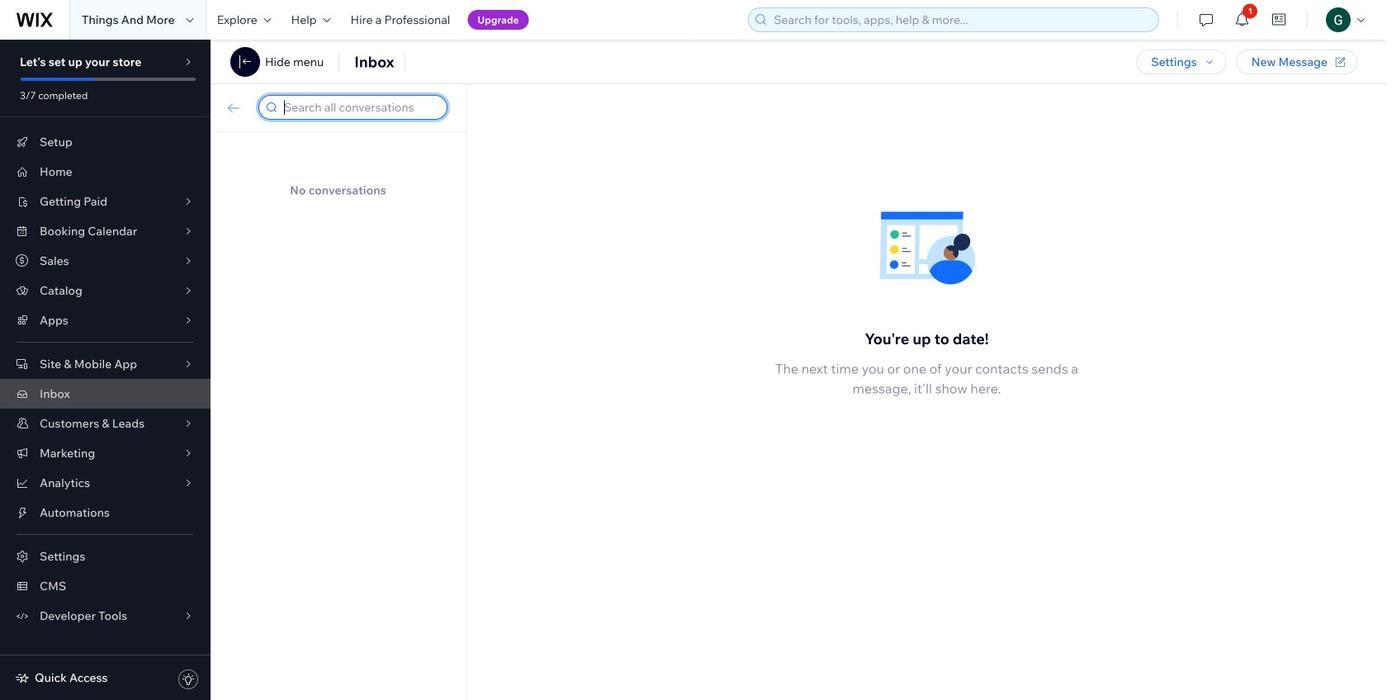 Task type: describe. For each thing, give the bounding box(es) containing it.
Search for tools, apps, help & more... field
[[769, 8, 1154, 31]]



Task type: vqa. For each thing, say whether or not it's contained in the screenshot.
checkbox
no



Task type: locate. For each thing, give the bounding box(es) containing it.
Search all conversations field
[[279, 96, 442, 119]]

sidebar element
[[0, 40, 211, 700]]



